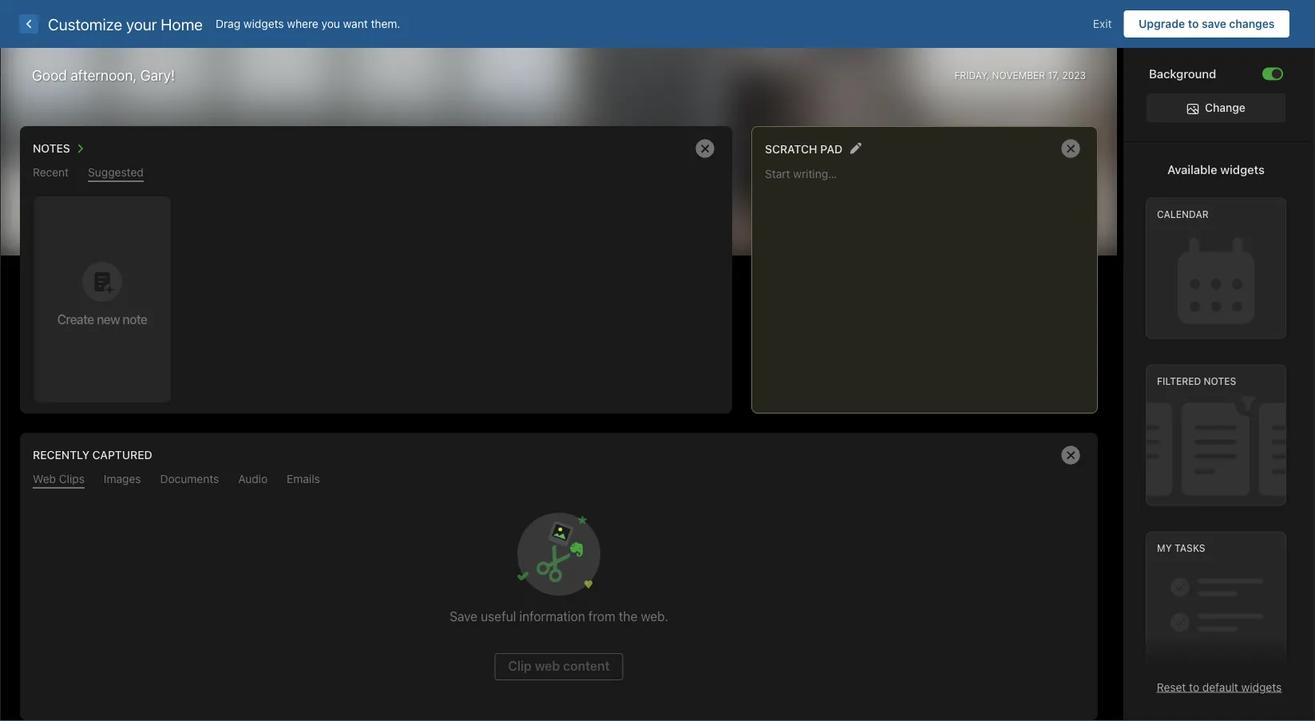 Task type: locate. For each thing, give the bounding box(es) containing it.
pad
[[821, 142, 843, 156]]

changes
[[1230, 17, 1276, 30]]

notes
[[1205, 376, 1237, 387]]

2 remove image from the left
[[1055, 133, 1087, 165]]

november
[[993, 70, 1046, 81]]

scratch pad
[[765, 142, 843, 156]]

want
[[343, 17, 368, 30]]

calendar
[[1158, 209, 1209, 220]]

change button
[[1147, 93, 1286, 122]]

reset to default widgets
[[1158, 681, 1283, 694]]

widgets right default
[[1242, 681, 1283, 694]]

my
[[1158, 543, 1173, 554]]

filtered notes
[[1158, 376, 1237, 387]]

to left save
[[1189, 17, 1200, 30]]

0 vertical spatial to
[[1189, 17, 1200, 30]]

2 vertical spatial widgets
[[1242, 681, 1283, 694]]

customize
[[48, 14, 122, 33]]

1 vertical spatial widgets
[[1221, 162, 1265, 176]]

1 horizontal spatial remove image
[[1055, 133, 1087, 165]]

drag widgets where you want them.
[[216, 17, 401, 30]]

to
[[1189, 17, 1200, 30], [1190, 681, 1200, 694]]

scratch pad button
[[765, 138, 843, 159]]

widgets right available
[[1221, 162, 1265, 176]]

to inside button
[[1189, 17, 1200, 30]]

widgets right drag
[[244, 17, 284, 30]]

upgrade to save changes button
[[1125, 10, 1290, 38]]

them.
[[371, 17, 401, 30]]

1 vertical spatial to
[[1190, 681, 1200, 694]]

change
[[1206, 101, 1246, 114]]

widgets
[[244, 17, 284, 30], [1221, 162, 1265, 176], [1242, 681, 1283, 694]]

0 vertical spatial widgets
[[244, 17, 284, 30]]

good
[[32, 67, 67, 84]]

background image
[[1273, 69, 1282, 79]]

17,
[[1049, 70, 1060, 81]]

home
[[161, 14, 203, 33]]

background
[[1150, 67, 1217, 81]]

to for upgrade
[[1189, 17, 1200, 30]]

gary!
[[140, 67, 175, 84]]

customize your home
[[48, 14, 203, 33]]

0 horizontal spatial remove image
[[690, 133, 721, 165]]

to right reset
[[1190, 681, 1200, 694]]

remove image
[[690, 133, 721, 165], [1055, 133, 1087, 165]]

default
[[1203, 681, 1239, 694]]



Task type: vqa. For each thing, say whether or not it's contained in the screenshot.
the '17,'
yes



Task type: describe. For each thing, give the bounding box(es) containing it.
reset to default widgets button
[[1158, 681, 1283, 694]]

scratch
[[765, 142, 818, 156]]

tasks
[[1175, 543, 1206, 554]]

your
[[126, 14, 157, 33]]

you
[[322, 17, 340, 30]]

drag
[[216, 17, 241, 30]]

good afternoon, gary!
[[32, 67, 175, 84]]

upgrade to save changes
[[1139, 17, 1276, 30]]

available widgets
[[1168, 162, 1265, 176]]

friday, november 17, 2023
[[955, 70, 1087, 81]]

remove image
[[1055, 439, 1087, 471]]

1 remove image from the left
[[690, 133, 721, 165]]

available
[[1168, 162, 1218, 176]]

afternoon,
[[71, 67, 137, 84]]

where
[[287, 17, 319, 30]]

exit
[[1094, 17, 1113, 30]]

exit button
[[1082, 10, 1125, 38]]

upgrade
[[1139, 17, 1186, 30]]

2023
[[1063, 70, 1087, 81]]

widgets for drag
[[244, 17, 284, 30]]

widgets for available
[[1221, 162, 1265, 176]]

filtered
[[1158, 376, 1202, 387]]

friday,
[[955, 70, 990, 81]]

save
[[1202, 17, 1227, 30]]

to for reset
[[1190, 681, 1200, 694]]

reset
[[1158, 681, 1187, 694]]

edit widget title image
[[850, 142, 862, 154]]

my tasks
[[1158, 543, 1206, 554]]



